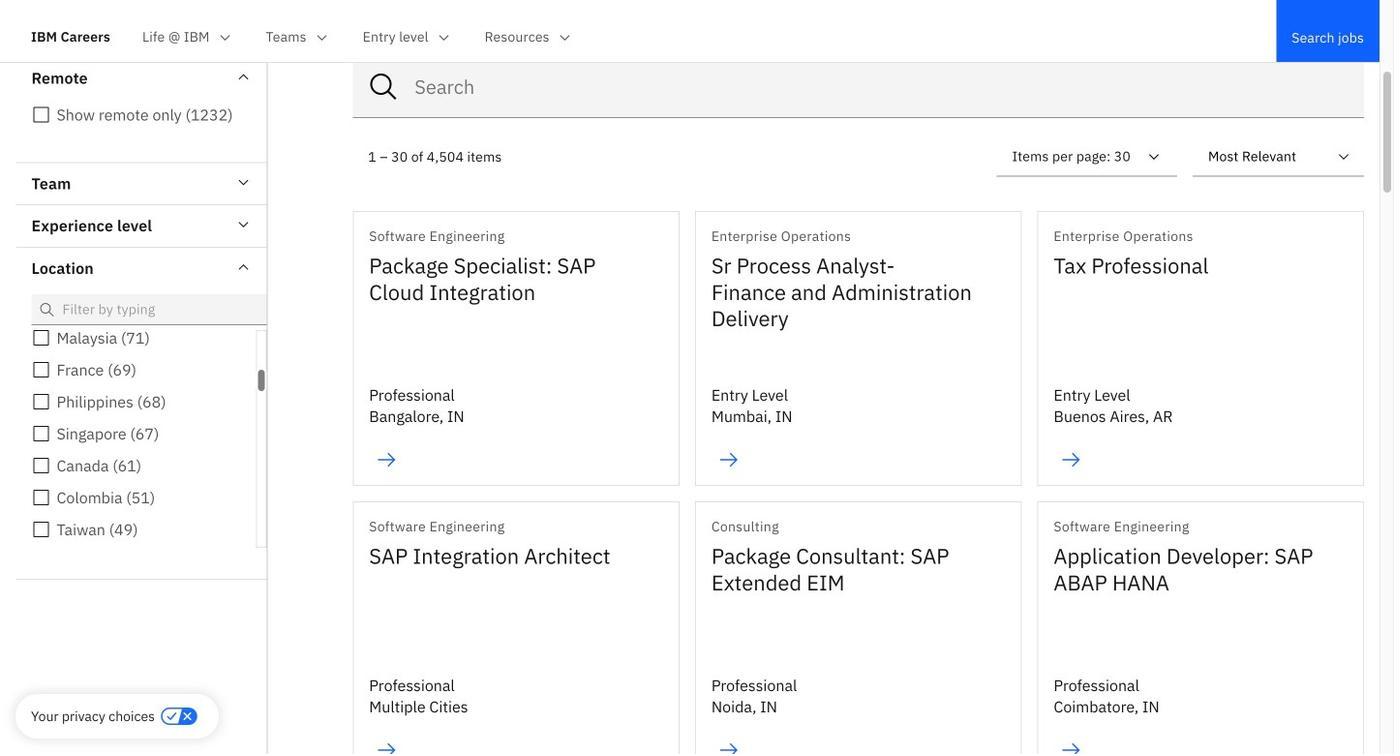 Task type: vqa. For each thing, say whether or not it's contained in the screenshot.
Let's talk element
no



Task type: describe. For each thing, give the bounding box(es) containing it.
your privacy choices element
[[31, 706, 155, 727]]



